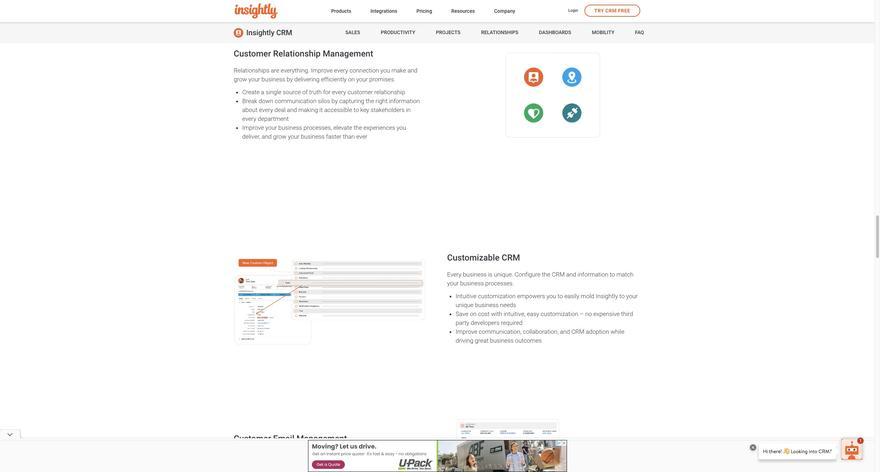 Task type: describe. For each thing, give the bounding box(es) containing it.
stakeholders
[[371, 106, 405, 113]]

–
[[580, 311, 584, 318]]

to inside every business is unique. configure the crm and information to match your business processes.
[[610, 271, 615, 278]]

company
[[494, 8, 515, 14]]

needs
[[500, 302, 516, 309]]

business down the communication,
[[490, 337, 514, 344]]

faq
[[635, 30, 644, 35]]

every business is unique. configure the crm and information to match your business processes.
[[447, 271, 634, 287]]

resources
[[452, 8, 475, 14]]

customizable
[[447, 253, 500, 263]]

faq link
[[635, 22, 644, 43]]

unique.
[[494, 271, 513, 278]]

every
[[447, 271, 462, 278]]

crm inside every business is unique. configure the crm and information to match your business processes.
[[552, 271, 565, 278]]

it
[[320, 106, 323, 113]]

relationships are everything. improve every connection you make and grow your business by delivering efficiently on your promises.
[[234, 67, 418, 83]]

mold
[[581, 293, 595, 300]]

try crm free button
[[585, 5, 640, 17]]

intuitive,
[[504, 311, 526, 318]]

and right the deliver,
[[262, 133, 272, 140]]

the inside every business is unique. configure the crm and information to match your business processes.
[[542, 271, 551, 278]]

free
[[618, 8, 631, 14]]

deal
[[275, 106, 286, 113]]

a
[[261, 88, 264, 96]]

relationships for relationships are everything. improve every connection you make and grow your business by delivering efficiently on your promises.
[[234, 67, 270, 74]]

unique
[[456, 302, 474, 309]]

products
[[331, 8, 351, 14]]

your inside deliver complete visibility to all your teams across every single
[[324, 465, 336, 472]]

every down down
[[259, 106, 273, 113]]

insightly logo image
[[235, 3, 277, 19]]

connection
[[350, 67, 379, 74]]

efficiently
[[321, 76, 347, 83]]

match
[[617, 271, 634, 278]]

about
[[242, 106, 258, 113]]

information inside c reate a single source of truth for every customer relationship break down communication silos by capturing the right information about every deal and making it accessible to key stakeholders in every department improve your business processes, elevate the experiences you deliver, and grow your business faster than ever
[[389, 97, 420, 104]]

right
[[376, 97, 388, 104]]

projects link
[[436, 22, 461, 43]]

crm for customizable
[[502, 253, 520, 263]]

easy
[[527, 311, 540, 318]]

business down processes,
[[301, 133, 325, 140]]

1 horizontal spatial the
[[366, 97, 374, 104]]

save
[[456, 311, 469, 318]]

customizable crm
[[447, 253, 520, 263]]

more
[[327, 452, 341, 460]]

capturing
[[339, 97, 364, 104]]

everything.
[[281, 67, 310, 74]]

easily
[[565, 293, 580, 300]]

empowers
[[517, 293, 545, 300]]

on inside relationships are everything. improve every connection you make and grow your business by delivering efficiently on your promises.
[[348, 76, 355, 83]]

make
[[392, 67, 406, 74]]

to left the easily
[[558, 293, 563, 300]]

deliver complete visibility to all your teams across every single
[[242, 465, 406, 473]]

outcomes
[[515, 337, 542, 344]]

business inside relationships are everything. improve every connection you make and grow your business by delivering efficiently on your promises.
[[262, 76, 285, 83]]

pricing link
[[417, 7, 432, 16]]

elevate
[[334, 124, 352, 131]]

crm for insightly
[[276, 28, 292, 37]]

c reate a single source of truth for every customer relationship break down communication silos by capturing the right information about every deal and making it accessible to key stakeholders in every department improve your business processes, elevate the experiences you deliver, and grow your business faster than ever
[[242, 88, 420, 140]]

products link
[[331, 7, 351, 16]]

customer for customer relationship management
[[234, 49, 271, 59]]

source
[[283, 88, 301, 96]]

are
[[271, 67, 279, 74]]

while
[[611, 328, 625, 336]]

1 vertical spatial the
[[354, 124, 362, 131]]

grow inside relationships are everything. improve every connection you make and grow your business by delivering efficiently on your promises.
[[234, 76, 247, 83]]

no
[[586, 311, 592, 318]]

key
[[361, 106, 369, 113]]

on inside intuitive customization empowers you to easily mold insightly to your unique business needs save on cost with intuitive, easy customization – no expensive third party developers required improve communication, collaboration, and crm adoption while driving great business outcomes
[[470, 311, 477, 318]]

reate
[[246, 88, 260, 96]]

ever
[[356, 133, 368, 140]]

down
[[259, 97, 274, 104]]

required
[[501, 320, 523, 327]]

insightly logo link
[[235, 3, 320, 19]]

and right the deal
[[287, 106, 297, 113]]

department
[[258, 115, 289, 122]]

with inside intuitive customization empowers you to easily mold insightly to your unique business needs save on cost with intuitive, easy customization – no expensive third party developers required improve communication, collaboration, and crm adoption while driving great business outcomes
[[491, 311, 503, 318]]

information inside every business is unique. configure the crm and information to match your business processes.
[[578, 271, 609, 278]]

improve inside intuitive customization empowers you to easily mold insightly to your unique business needs save on cost with intuitive, easy customization – no expensive third party developers required improve communication, collaboration, and crm adoption while driving great business outcomes
[[456, 328, 478, 336]]

sales
[[345, 30, 360, 35]]

0 horizontal spatial all
[[250, 452, 256, 460]]

every inside deliver complete visibility to all your teams across every single
[[375, 465, 389, 472]]

all inside deliver complete visibility to all your teams across every single
[[317, 465, 323, 472]]

insightly.
[[379, 452, 403, 460]]

to inside c reate a single source of truth for every customer relationship break down communication silos by capturing the right information about every deal and making it accessible to key stakeholders in every department improve your business processes, elevate the experiences you deliver, and grow your business faster than ever
[[354, 106, 359, 113]]

company link
[[494, 7, 515, 16]]

making
[[299, 106, 318, 113]]

relationship
[[375, 88, 405, 96]]

projects
[[436, 30, 461, 35]]

improve inside c reate a single source of truth for every customer relationship break down communication silos by capturing the right information about every deal and making it accessible to key stakeholders in every department improve your business processes, elevate the experiences you deliver, and grow your business faster than ever
[[242, 124, 264, 131]]

try
[[595, 8, 604, 14]]

email
[[273, 434, 295, 444]]

effective
[[343, 452, 365, 460]]

mobility
[[592, 30, 615, 35]]

break
[[242, 97, 257, 104]]

experiences
[[364, 124, 395, 131]]

customer for customer email management
[[234, 434, 271, 444]]

productivity link
[[381, 22, 416, 43]]

mobility link
[[592, 22, 615, 43]]

deliver
[[242, 465, 260, 472]]



Task type: locate. For each thing, give the bounding box(es) containing it.
every down the insightly.
[[375, 465, 389, 472]]

communication inside c reate a single source of truth for every customer relationship break down communication silos by capturing the right information about every deal and making it accessible to key stakeholders in every department improve your business processes, elevate the experiences you deliver, and grow your business faster than ever
[[275, 97, 317, 104]]

0 horizontal spatial the
[[354, 124, 362, 131]]

truth
[[309, 88, 322, 96]]

business
[[262, 76, 285, 83], [279, 124, 302, 131], [301, 133, 325, 140], [463, 271, 487, 278], [460, 280, 484, 287], [475, 302, 499, 309], [490, 337, 514, 344]]

by down the everything.
[[287, 76, 293, 83]]

dashboards
[[539, 30, 572, 35]]

integrations link
[[371, 7, 397, 16]]

0 horizontal spatial relationships
[[234, 67, 270, 74]]

0 vertical spatial improve
[[311, 67, 333, 74]]

with up across
[[367, 452, 378, 460]]

0 vertical spatial the
[[366, 97, 374, 104]]

0 vertical spatial you
[[381, 67, 390, 74]]

driving
[[456, 337, 474, 344]]

all in one 1 image
[[450, 5, 654, 189]]

single right a
[[266, 88, 281, 96]]

1 vertical spatial communication
[[270, 452, 312, 460]]

to inside deliver complete visibility to all your teams across every single
[[310, 465, 316, 472]]

of
[[302, 88, 308, 96]]

business down department at the top left of the page
[[279, 124, 302, 131]]

1 horizontal spatial information
[[578, 271, 609, 278]]

to up third
[[620, 293, 625, 300]]

the up ever
[[354, 124, 362, 131]]

deliver,
[[242, 133, 260, 140]]

party
[[456, 320, 470, 327]]

visibility
[[288, 465, 309, 472]]

and right collaboration,
[[560, 328, 570, 336]]

communication,
[[479, 328, 522, 336]]

for
[[323, 88, 331, 96]]

insightly crm link
[[234, 22, 292, 43]]

you down in
[[397, 124, 406, 131]]

relationships link
[[481, 22, 519, 43]]

you
[[381, 67, 390, 74], [397, 124, 406, 131], [547, 293, 556, 300]]

productivity
[[381, 30, 416, 35]]

single down the insightly.
[[391, 465, 406, 472]]

1 vertical spatial all
[[317, 465, 323, 472]]

1 vertical spatial insightly
[[596, 293, 618, 300]]

0 vertical spatial all
[[250, 452, 256, 460]]

0 vertical spatial single
[[266, 88, 281, 96]]

2 horizontal spatial the
[[542, 271, 551, 278]]

relationships inside relationships are everything. improve every connection you make and grow your business by delivering efficiently on your promises.
[[234, 67, 270, 74]]

crm for try
[[606, 8, 617, 14]]

improve inside relationships are everything. improve every connection you make and grow your business by delivering efficiently on your promises.
[[311, 67, 333, 74]]

crm
[[606, 8, 617, 14], [276, 28, 292, 37], [502, 253, 520, 263], [552, 271, 565, 278], [572, 328, 585, 336]]

information up in
[[389, 97, 420, 104]]

intuitive customization empowers you to easily mold insightly to your unique business needs save on cost with intuitive, easy customization – no expensive third party developers required improve communication, collaboration, and crm adoption while driving great business outcomes
[[456, 293, 638, 344]]

2 vertical spatial you
[[547, 293, 556, 300]]

all
[[250, 452, 256, 460], [317, 465, 323, 472]]

improve
[[311, 67, 333, 74], [242, 124, 264, 131], [456, 328, 478, 336]]

customer email management image
[[450, 414, 654, 473]]

management for customer relationship management
[[323, 49, 373, 59]]

2 horizontal spatial you
[[547, 293, 556, 300]]

and right make
[[408, 67, 418, 74]]

to left key
[[354, 106, 359, 113]]

in
[[406, 106, 411, 113]]

login
[[569, 8, 578, 13]]

1 horizontal spatial with
[[491, 311, 503, 318]]

1 vertical spatial by
[[332, 97, 338, 104]]

0 horizontal spatial information
[[389, 97, 420, 104]]

customer email management
[[234, 434, 347, 444]]

0 vertical spatial with
[[491, 311, 503, 318]]

relationships up reate
[[234, 67, 270, 74]]

and inside intuitive customization empowers you to easily mold insightly to your unique business needs save on cost with intuitive, easy customization – no expensive third party developers required improve communication, collaboration, and crm adoption while driving great business outcomes
[[560, 328, 570, 336]]

intuitive
[[456, 293, 477, 300]]

collaboration,
[[523, 328, 559, 336]]

1 vertical spatial customer
[[234, 434, 271, 444]]

1 vertical spatial you
[[397, 124, 406, 131]]

try crm free
[[595, 8, 631, 14]]

the right configure
[[542, 271, 551, 278]]

0 vertical spatial insightly
[[246, 28, 275, 37]]

your inside intuitive customization empowers you to easily mold insightly to your unique business needs save on cost with intuitive, easy customization – no expensive third party developers required improve communication, collaboration, and crm adoption while driving great business outcomes
[[627, 293, 638, 300]]

all down even
[[317, 465, 323, 472]]

0 horizontal spatial grow
[[234, 76, 247, 83]]

customer up the make
[[234, 434, 271, 444]]

relationships for relationships
[[481, 30, 519, 35]]

you right empowers
[[547, 293, 556, 300]]

0 vertical spatial management
[[323, 49, 373, 59]]

1 vertical spatial relationships
[[234, 67, 270, 74]]

crm up unique.
[[502, 253, 520, 263]]

insightly up "expensive"
[[596, 293, 618, 300]]

1 horizontal spatial on
[[470, 311, 477, 318]]

1 horizontal spatial grow
[[273, 133, 287, 140]]

business left the is
[[463, 271, 487, 278]]

2 horizontal spatial improve
[[456, 328, 478, 336]]

sales link
[[345, 22, 360, 43]]

1 horizontal spatial improve
[[311, 67, 333, 74]]

1 vertical spatial customization
[[541, 311, 579, 318]]

1 vertical spatial improve
[[242, 124, 264, 131]]

information up 'mold'
[[578, 271, 609, 278]]

you inside relationships are everything. improve every connection you make and grow your business by delivering efficiently on your promises.
[[381, 67, 390, 74]]

1 vertical spatial management
[[297, 434, 347, 444]]

grow
[[234, 76, 247, 83], [273, 133, 287, 140]]

0 vertical spatial information
[[389, 97, 420, 104]]

customization down the easily
[[541, 311, 579, 318]]

management for customer email management
[[297, 434, 347, 444]]

improve up efficiently
[[311, 67, 333, 74]]

promises.
[[369, 76, 396, 83]]

improve up the deliver,
[[242, 124, 264, 131]]

than
[[343, 133, 355, 140]]

expensive
[[594, 311, 620, 318]]

2 vertical spatial improve
[[456, 328, 478, 336]]

1 horizontal spatial all
[[317, 465, 323, 472]]

0 horizontal spatial insightly
[[246, 28, 275, 37]]

information
[[389, 97, 420, 104], [578, 271, 609, 278]]

you up promises.
[[381, 67, 390, 74]]

0 vertical spatial relationships
[[481, 30, 519, 35]]

0 horizontal spatial single
[[266, 88, 281, 96]]

customer down insightly crm link
[[234, 49, 271, 59]]

make
[[234, 452, 248, 460]]

management up even
[[297, 434, 347, 444]]

insightly
[[246, 28, 275, 37], [596, 293, 618, 300]]

1 horizontal spatial insightly
[[596, 293, 618, 300]]

relationships down company link
[[481, 30, 519, 35]]

with right 'cost'
[[491, 311, 503, 318]]

your inside every business is unique. configure the crm and information to match your business processes.
[[447, 280, 459, 287]]

and
[[408, 67, 418, 74], [287, 106, 297, 113], [262, 133, 272, 140], [567, 271, 576, 278], [560, 328, 570, 336]]

developers
[[471, 320, 500, 327]]

0 horizontal spatial improve
[[242, 124, 264, 131]]

and inside every business is unique. configure the crm and information to match your business processes.
[[567, 271, 576, 278]]

relationships
[[481, 30, 519, 35], [234, 67, 270, 74]]

customer
[[348, 88, 373, 96]]

pricing
[[417, 8, 432, 14]]

0 vertical spatial customization
[[478, 293, 516, 300]]

you inside c reate a single source of truth for every customer relationship break down communication silos by capturing the right information about every deal and making it accessible to key stakeholders in every department improve your business processes, elevate the experiences you deliver, and grow your business faster than ever
[[397, 124, 406, 131]]

resources link
[[452, 7, 475, 16]]

all right the make
[[250, 452, 256, 460]]

1 vertical spatial single
[[391, 465, 406, 472]]

1 horizontal spatial you
[[397, 124, 406, 131]]

you inside intuitive customization empowers you to easily mold insightly to your unique business needs save on cost with intuitive, easy customization – no expensive third party developers required improve communication, collaboration, and crm adoption while driving great business outcomes
[[547, 293, 556, 300]]

1 vertical spatial information
[[578, 271, 609, 278]]

insightly down insightly logo
[[246, 28, 275, 37]]

1 vertical spatial on
[[470, 311, 477, 318]]

every down about
[[242, 115, 256, 122]]

0 horizontal spatial on
[[348, 76, 355, 83]]

business up 'cost'
[[475, 302, 499, 309]]

0 horizontal spatial with
[[367, 452, 378, 460]]

management
[[323, 49, 373, 59], [297, 434, 347, 444]]

make all your communication even more effective with insightly.
[[234, 452, 403, 460]]

crm right try
[[606, 8, 617, 14]]

communication down source on the top
[[275, 97, 317, 104]]

login link
[[569, 8, 578, 14]]

insightly crm
[[246, 28, 292, 37]]

by
[[287, 76, 293, 83], [332, 97, 338, 104]]

0 vertical spatial customer
[[234, 49, 271, 59]]

2 customer from the top
[[234, 434, 271, 444]]

teams
[[338, 465, 354, 472]]

grow inside c reate a single source of truth for every customer relationship break down communication silos by capturing the right information about every deal and making it accessible to key stakeholders in every department improve your business processes, elevate the experiences you deliver, and grow your business faster than ever
[[273, 133, 287, 140]]

c
[[242, 88, 246, 96]]

on up customer
[[348, 76, 355, 83]]

crm inside intuitive customization empowers you to easily mold insightly to your unique business needs save on cost with intuitive, easy customization – no expensive third party developers required improve communication, collaboration, and crm adoption while driving great business outcomes
[[572, 328, 585, 336]]

customization down processes.
[[478, 293, 516, 300]]

accessible
[[324, 106, 352, 113]]

1 horizontal spatial relationships
[[481, 30, 519, 35]]

0 vertical spatial on
[[348, 76, 355, 83]]

0 horizontal spatial by
[[287, 76, 293, 83]]

1 horizontal spatial customization
[[541, 311, 579, 318]]

every right for
[[332, 88, 346, 96]]

crm up the easily
[[552, 271, 565, 278]]

the up key
[[366, 97, 374, 104]]

faster
[[326, 133, 342, 140]]

1 horizontal spatial single
[[391, 465, 406, 472]]

even
[[313, 452, 326, 460]]

0 horizontal spatial you
[[381, 67, 390, 74]]

processes,
[[304, 124, 332, 131]]

great
[[475, 337, 489, 344]]

processes.
[[486, 280, 514, 287]]

1 vertical spatial with
[[367, 452, 378, 460]]

insightly inside intuitive customization empowers you to easily mold insightly to your unique business needs save on cost with intuitive, easy customization – no expensive third party developers required improve communication, collaboration, and crm adoption while driving great business outcomes
[[596, 293, 618, 300]]

and up the easily
[[567, 271, 576, 278]]

0 horizontal spatial customization
[[478, 293, 516, 300]]

complete
[[262, 465, 286, 472]]

delivering
[[294, 76, 320, 83]]

0 vertical spatial communication
[[275, 97, 317, 104]]

by up 'accessible'
[[332, 97, 338, 104]]

every inside relationships are everything. improve every connection you make and grow your business by delivering efficiently on your promises.
[[334, 67, 348, 74]]

single inside c reate a single source of truth for every customer relationship break down communication silos by capturing the right information about every deal and making it accessible to key stakeholders in every department improve your business processes, elevate the experiences you deliver, and grow your business faster than ever
[[266, 88, 281, 96]]

business down are
[[262, 76, 285, 83]]

your
[[249, 76, 260, 83], [356, 76, 368, 83], [265, 124, 277, 131], [288, 133, 300, 140], [447, 280, 459, 287], [627, 293, 638, 300], [257, 452, 269, 460], [324, 465, 336, 472]]

crm down insightly logo "link"
[[276, 28, 292, 37]]

customizable crm image
[[227, 249, 432, 353]]

business up intuitive
[[460, 280, 484, 287]]

on left 'cost'
[[470, 311, 477, 318]]

and inside relationships are everything. improve every connection you make and grow your business by delivering efficiently on your promises.
[[408, 67, 418, 74]]

single inside deliver complete visibility to all your teams across every single
[[391, 465, 406, 472]]

0 vertical spatial by
[[287, 76, 293, 83]]

to left match
[[610, 271, 615, 278]]

third
[[622, 311, 633, 318]]

0 vertical spatial grow
[[234, 76, 247, 83]]

1 customer from the top
[[234, 49, 271, 59]]

crm inside "button"
[[606, 8, 617, 14]]

grow down department at the top left of the page
[[273, 133, 287, 140]]

every up efficiently
[[334, 67, 348, 74]]

the
[[366, 97, 374, 104], [354, 124, 362, 131], [542, 271, 551, 278]]

is
[[488, 271, 493, 278]]

communication up visibility
[[270, 452, 312, 460]]

adoption
[[586, 328, 610, 336]]

customization
[[478, 293, 516, 300], [541, 311, 579, 318]]

2 vertical spatial the
[[542, 271, 551, 278]]

1 horizontal spatial by
[[332, 97, 338, 104]]

crm down –
[[572, 328, 585, 336]]

silos
[[318, 97, 330, 104]]

by inside relationships are everything. improve every connection you make and grow your business by delivering efficiently on your promises.
[[287, 76, 293, 83]]

customer
[[234, 49, 271, 59], [234, 434, 271, 444]]

1 vertical spatial grow
[[273, 133, 287, 140]]

to down make all your communication even more effective with insightly.
[[310, 465, 316, 472]]

cost
[[478, 311, 490, 318]]

improve up driving
[[456, 328, 478, 336]]

to
[[354, 106, 359, 113], [610, 271, 615, 278], [558, 293, 563, 300], [620, 293, 625, 300], [310, 465, 316, 472]]

try crm free link
[[585, 5, 640, 17]]

customer relationship management
[[234, 49, 373, 59]]

relationship
[[273, 49, 321, 59]]

management down sales 'link'
[[323, 49, 373, 59]]

configure
[[515, 271, 541, 278]]

grow up c
[[234, 76, 247, 83]]

by inside c reate a single source of truth for every customer relationship break down communication silos by capturing the right information about every deal and making it accessible to key stakeholders in every department improve your business processes, elevate the experiences you deliver, and grow your business faster than ever
[[332, 97, 338, 104]]



Task type: vqa. For each thing, say whether or not it's contained in the screenshot.
stakeholders
yes



